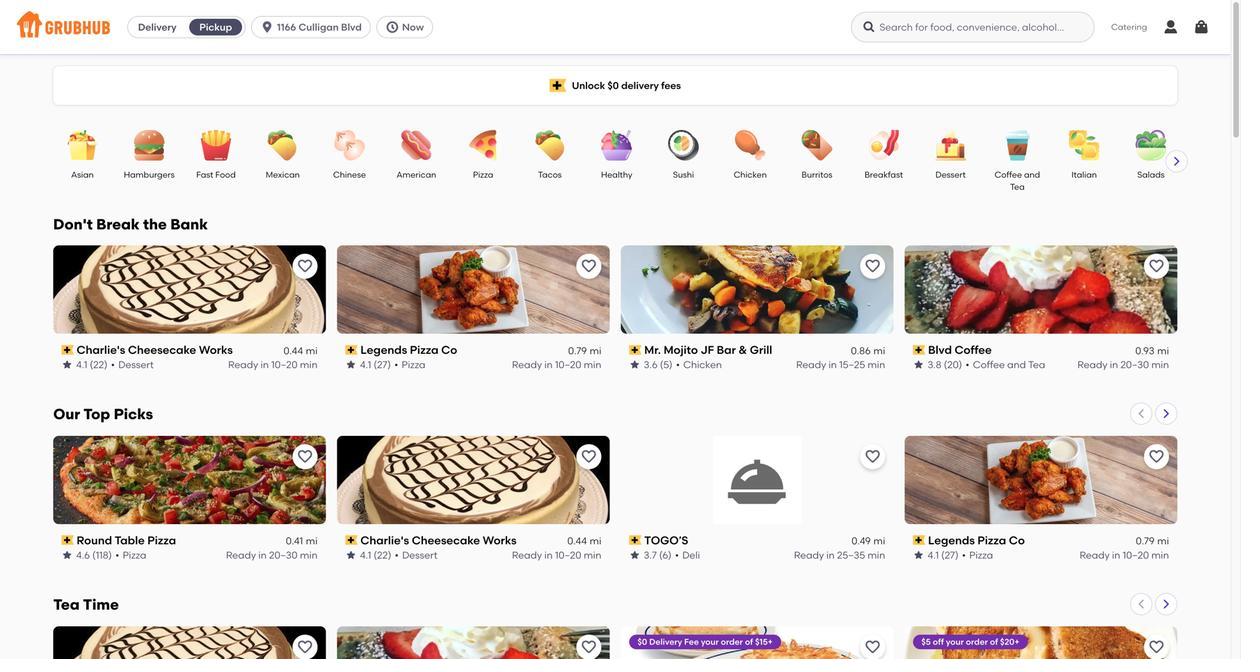 Task type: vqa. For each thing, say whether or not it's contained in the screenshot.


Task type: locate. For each thing, give the bounding box(es) containing it.
0 horizontal spatial dessert
[[118, 359, 154, 371]]

10–20 for middle charlie's cheesecake works logo
[[555, 550, 582, 561]]

chicken down chicken image
[[734, 170, 767, 180]]

0 vertical spatial legends
[[361, 343, 407, 357]]

subscription pass image
[[345, 345, 358, 355], [913, 345, 926, 355], [62, 536, 74, 546], [913, 536, 926, 546]]

2 vertical spatial charlie's cheesecake works logo image
[[53, 627, 326, 660]]

• dessert
[[111, 359, 154, 371], [395, 550, 438, 561]]

asian
[[71, 170, 94, 180]]

1166
[[277, 21, 296, 33]]

legends
[[361, 343, 407, 357], [928, 534, 975, 548]]

1 of from the left
[[745, 637, 753, 647]]

charlie's for subscription pass icon corresponding to middle charlie's cheesecake works logo
[[361, 534, 409, 548]]

of left $20+
[[990, 637, 998, 647]]

1 horizontal spatial 0.79
[[1136, 536, 1155, 547]]

svg image
[[1163, 19, 1179, 35], [1193, 19, 1210, 35], [260, 20, 274, 34], [862, 20, 876, 34]]

round table pizza logo image
[[53, 436, 326, 525]]

15–25
[[839, 359, 865, 371]]

1 horizontal spatial charlie's cheesecake works
[[361, 534, 517, 548]]

0 vertical spatial tea
[[1010, 182, 1025, 192]]

0 horizontal spatial legends pizza co logo image
[[337, 246, 610, 334]]

0 vertical spatial co
[[441, 343, 457, 357]]

save this restaurant button for the topmost blvd coffee logo
[[1144, 254, 1169, 279]]

pickup button
[[187, 16, 245, 38]]

1 horizontal spatial (22)
[[374, 550, 391, 561]]

coffee for blvd coffee
[[955, 343, 992, 357]]

0 horizontal spatial blvd
[[341, 21, 362, 33]]

1 horizontal spatial 0.44
[[567, 536, 587, 547]]

1 vertical spatial delivery
[[649, 637, 682, 647]]

blvd right culligan
[[341, 21, 362, 33]]

ready in 10–20 min
[[228, 359, 318, 371], [512, 359, 602, 371], [512, 550, 602, 561], [1080, 550, 1169, 561]]

subscription pass image for middle charlie's cheesecake works logo
[[345, 536, 358, 546]]

save this restaurant image for the bottom charlie's cheesecake works logo
[[297, 639, 313, 656]]

save this restaurant button for mr. mojito jf bar & grill logo
[[860, 254, 885, 279]]

dessert for middle charlie's cheesecake works logo
[[402, 550, 438, 561]]

0 vertical spatial legends pizza co
[[361, 343, 457, 357]]

asian image
[[58, 130, 107, 161]]

subscription pass image left togo's
[[629, 536, 642, 546]]

0.44 for top charlie's cheesecake works logo
[[284, 345, 303, 357]]

tea time
[[53, 596, 119, 614]]

$0
[[608, 80, 619, 91], [638, 637, 647, 647]]

mi for middle charlie's cheesecake works logo
[[590, 536, 602, 547]]

• pizza
[[394, 359, 426, 371], [115, 550, 146, 561], [962, 550, 993, 561]]

ready in 15–25 min
[[796, 359, 885, 371]]

0 horizontal spatial • pizza
[[115, 550, 146, 561]]

ready in 20–30 min for blvd coffee
[[1078, 359, 1169, 371]]

your right off
[[946, 637, 964, 647]]

save this restaurant button for the bottom legends pizza co logo
[[1144, 445, 1169, 470]]

ready in 20–30 min for round table pizza
[[226, 550, 318, 561]]

subscription pass image for the topmost blvd coffee logo
[[913, 345, 926, 355]]

coffee
[[995, 170, 1022, 180], [955, 343, 992, 357], [973, 359, 1005, 371]]

0 horizontal spatial your
[[701, 637, 719, 647]]

legends pizza co logo image
[[337, 246, 610, 334], [905, 436, 1178, 525]]

2 vertical spatial caret right icon image
[[1161, 599, 1172, 610]]

and right (20)
[[1007, 359, 1026, 371]]

round table pizza
[[77, 534, 176, 548]]

0 horizontal spatial legends pizza co
[[361, 343, 457, 357]]

chinese image
[[325, 130, 374, 161]]

cheesecake
[[128, 343, 196, 357], [412, 534, 480, 548]]

4.1 (27) for leftmost legends pizza co logo
[[360, 359, 391, 371]]

•
[[111, 359, 115, 371], [394, 359, 398, 371], [676, 359, 680, 371], [966, 359, 970, 371], [115, 550, 119, 561], [395, 550, 399, 561], [675, 550, 679, 561], [962, 550, 966, 561]]

star icon image for middle charlie's cheesecake works logo
[[345, 550, 357, 561]]

save this restaurant image for top charlie's cheesecake works logo
[[297, 258, 313, 275]]

min for middle charlie's cheesecake works logo
[[584, 550, 602, 561]]

0 vertical spatial delivery
[[138, 21, 177, 33]]

ready for mr. mojito jf bar & grill logo
[[796, 359, 826, 371]]

don't break the bank
[[53, 216, 208, 233]]

mi
[[306, 345, 318, 357], [590, 345, 602, 357], [874, 345, 885, 357], [1158, 345, 1169, 357], [306, 536, 318, 547], [590, 536, 602, 547], [874, 536, 885, 547], [1158, 536, 1169, 547]]

0.44
[[284, 345, 303, 357], [567, 536, 587, 547]]

1 horizontal spatial • dessert
[[395, 550, 438, 561]]

1 horizontal spatial $0
[[638, 637, 647, 647]]

2 vertical spatial coffee
[[973, 359, 1005, 371]]

1 caret left icon image from the top
[[1136, 408, 1147, 419]]

fast food image
[[192, 130, 240, 161]]

save this restaurant button for top charlie's cheesecake works logo
[[293, 254, 318, 279]]

chicken
[[734, 170, 767, 180], [683, 359, 722, 371]]

0 horizontal spatial co
[[441, 343, 457, 357]]

save this restaurant image for the topmost blvd coffee logo
[[1148, 258, 1165, 275]]

subscription pass image for top charlie's cheesecake works logo
[[62, 345, 74, 355]]

3.7 (6)
[[644, 550, 672, 561]]

4.1 (22) for top charlie's cheesecake works logo
[[76, 359, 108, 371]]

2 vertical spatial tea
[[53, 596, 80, 614]]

0 horizontal spatial 0.79 mi
[[568, 345, 602, 357]]

0 vertical spatial coffee
[[995, 170, 1022, 180]]

1 horizontal spatial co
[[1009, 534, 1025, 548]]

coffee inside coffee and tea
[[995, 170, 1022, 180]]

1 horizontal spatial legends pizza co
[[928, 534, 1025, 548]]

0 vertical spatial 4.1 (27)
[[360, 359, 391, 371]]

star icon image for the topmost blvd coffee logo
[[913, 360, 924, 371]]

0 vertical spatial 0.79 mi
[[568, 345, 602, 357]]

4.1 (22)
[[76, 359, 108, 371], [360, 550, 391, 561]]

1 horizontal spatial cheesecake
[[412, 534, 480, 548]]

0 horizontal spatial order
[[721, 637, 743, 647]]

caret right icon image
[[1171, 156, 1183, 167], [1161, 408, 1172, 419], [1161, 599, 1172, 610]]

italian image
[[1060, 130, 1109, 161]]

1 horizontal spatial legends
[[928, 534, 975, 548]]

and down coffee and tea image
[[1024, 170, 1040, 180]]

legends pizza co for the bottom legends pizza co logo
[[928, 534, 1025, 548]]

1 horizontal spatial blvd coffee logo image
[[905, 246, 1178, 334]]

food
[[215, 170, 236, 180]]

1 vertical spatial charlie's cheesecake works logo image
[[337, 436, 610, 525]]

pickup
[[199, 21, 232, 33]]

pizza image
[[459, 130, 508, 161]]

1 horizontal spatial 20–30
[[1121, 359, 1149, 371]]

subscription pass image right 0.41 mi
[[345, 536, 358, 546]]

order left $15+
[[721, 637, 743, 647]]

dessert image
[[926, 130, 975, 161]]

in
[[261, 359, 269, 371], [544, 359, 553, 371], [829, 359, 837, 371], [1110, 359, 1118, 371], [258, 550, 267, 561], [544, 550, 553, 561], [827, 550, 835, 561], [1112, 550, 1121, 561]]

of left $15+
[[745, 637, 753, 647]]

in for top charlie's cheesecake works logo
[[261, 359, 269, 371]]

0.93 mi
[[1136, 345, 1169, 357]]

1 vertical spatial blvd
[[928, 343, 952, 357]]

1 horizontal spatial (27)
[[941, 550, 959, 561]]

2 your from the left
[[946, 637, 964, 647]]

0 horizontal spatial chicken
[[683, 359, 722, 371]]

sushi image
[[659, 130, 708, 161]]

0 vertical spatial caret left icon image
[[1136, 408, 1147, 419]]

dessert for top charlie's cheesecake works logo
[[118, 359, 154, 371]]

delivery left fee
[[649, 637, 682, 647]]

0 horizontal spatial of
[[745, 637, 753, 647]]

1 vertical spatial 0.79
[[1136, 536, 1155, 547]]

1 vertical spatial 0.44 mi
[[567, 536, 602, 547]]

2 horizontal spatial dessert
[[936, 170, 966, 180]]

and inside coffee and tea
[[1024, 170, 1040, 180]]

1 vertical spatial 0.44
[[567, 536, 587, 547]]

save this restaurant image for mr. mojito jf bar & grill logo
[[865, 258, 881, 275]]

0.44 mi
[[284, 345, 318, 357], [567, 536, 602, 547]]

• for mr. mojito jf bar & grill logo
[[676, 359, 680, 371]]

(22)
[[90, 359, 108, 371], [374, 550, 391, 561]]

0 vertical spatial charlie's cheesecake works
[[77, 343, 233, 357]]

0 horizontal spatial 0.44 mi
[[284, 345, 318, 357]]

• for round table pizza logo
[[115, 550, 119, 561]]

3.6
[[644, 359, 658, 371]]

star icon image for mr. mojito jf bar & grill logo
[[629, 360, 640, 371]]

1 horizontal spatial 0.44 mi
[[567, 536, 602, 547]]

1 horizontal spatial tea
[[1010, 182, 1025, 192]]

0 horizontal spatial $0
[[608, 80, 619, 91]]

breakfast image
[[860, 130, 908, 161]]

0 vertical spatial 20–30
[[1121, 359, 1149, 371]]

caret left icon image
[[1136, 408, 1147, 419], [1136, 599, 1147, 610]]

pizza
[[473, 170, 493, 180], [410, 343, 439, 357], [402, 359, 426, 371], [147, 534, 176, 548], [978, 534, 1006, 548], [123, 550, 146, 561], [970, 550, 993, 561]]

togo's logo image
[[713, 436, 802, 525]]

1 vertical spatial tea
[[1028, 359, 1045, 371]]

off
[[933, 637, 944, 647]]

subscription pass image for mr. mojito jf bar & grill logo
[[629, 345, 642, 355]]

1 vertical spatial 0.79 mi
[[1136, 536, 1169, 547]]

1 horizontal spatial chicken
[[734, 170, 767, 180]]

0 vertical spatial works
[[199, 343, 233, 357]]

hamburgers image
[[125, 130, 174, 161]]

save this restaurant button
[[293, 254, 318, 279], [576, 254, 602, 279], [860, 254, 885, 279], [1144, 254, 1169, 279], [293, 445, 318, 470], [576, 445, 602, 470], [860, 445, 885, 470], [1144, 445, 1169, 470], [293, 635, 318, 660], [576, 635, 602, 660], [860, 635, 885, 660], [1144, 635, 1169, 660]]

1 horizontal spatial delivery
[[649, 637, 682, 647]]

0 vertical spatial legends pizza co logo image
[[337, 246, 610, 334]]

burritos
[[802, 170, 833, 180]]

1 vertical spatial $0
[[638, 637, 647, 647]]

order
[[721, 637, 743, 647], [966, 637, 988, 647]]

1 vertical spatial dessert
[[118, 359, 154, 371]]

your right fee
[[701, 637, 719, 647]]

0 vertical spatial 0.79
[[568, 345, 587, 357]]

in for togo's logo
[[827, 550, 835, 561]]

0 horizontal spatial (22)
[[90, 359, 108, 371]]

breakfast
[[865, 170, 903, 180]]

1 vertical spatial legends pizza co
[[928, 534, 1025, 548]]

$0 delivery fee your order of $15+
[[638, 637, 773, 647]]

coffee down the blvd coffee in the right of the page
[[973, 359, 1005, 371]]

0 horizontal spatial tea
[[53, 596, 80, 614]]

0.44 mi for middle charlie's cheesecake works logo
[[567, 536, 602, 547]]

the
[[143, 216, 167, 233]]

1 vertical spatial (27)
[[941, 550, 959, 561]]

cheesecake for subscription pass icon corresponding to middle charlie's cheesecake works logo
[[412, 534, 480, 548]]

2 vertical spatial dessert
[[402, 550, 438, 561]]

works for save this restaurant button associated with middle charlie's cheesecake works logo
[[483, 534, 517, 548]]

coffee and tea
[[995, 170, 1040, 192]]

min for togo's logo
[[868, 550, 885, 561]]

mexican image
[[258, 130, 307, 161]]

0 horizontal spatial delivery
[[138, 21, 177, 33]]

save this restaurant image
[[297, 258, 313, 275], [581, 449, 597, 465], [1148, 449, 1165, 465], [865, 639, 881, 656]]

time
[[83, 596, 119, 614]]

ready
[[228, 359, 258, 371], [512, 359, 542, 371], [796, 359, 826, 371], [1078, 359, 1108, 371], [226, 550, 256, 561], [512, 550, 542, 561], [794, 550, 824, 561], [1080, 550, 1110, 561]]

healthy image
[[592, 130, 641, 161]]

0 horizontal spatial (27)
[[374, 359, 391, 371]]

save this restaurant button for the bottom blvd coffee logo
[[576, 635, 602, 660]]

4.1 (27)
[[360, 359, 391, 371], [928, 550, 959, 561]]

salads
[[1138, 170, 1165, 180]]

1 horizontal spatial your
[[946, 637, 964, 647]]

ready for middle charlie's cheesecake works logo
[[512, 550, 542, 561]]

order left $20+
[[966, 637, 988, 647]]

1 vertical spatial caret right icon image
[[1161, 408, 1172, 419]]

round
[[77, 534, 112, 548]]

tacos
[[538, 170, 562, 180]]

jf
[[701, 343, 714, 357]]

subscription pass image for togo's logo
[[629, 536, 642, 546]]

0 horizontal spatial 4.1 (22)
[[76, 359, 108, 371]]

blvd up 3.8 (20)
[[928, 343, 952, 357]]

deli
[[682, 550, 700, 561]]

4.1 (22) for middle charlie's cheesecake works logo
[[360, 550, 391, 561]]

ready for round table pizza logo
[[226, 550, 256, 561]]

blvd
[[341, 21, 362, 33], [928, 343, 952, 357]]

delivery button
[[128, 16, 187, 38]]

catering button
[[1102, 11, 1157, 43]]

$0 left fee
[[638, 637, 647, 647]]

1 vertical spatial legends pizza co logo image
[[905, 436, 1178, 525]]

0.93
[[1136, 345, 1155, 357]]

10–20 for the bottom legends pizza co logo
[[1123, 550, 1149, 561]]

american
[[397, 170, 436, 180]]

0 vertical spatial (22)
[[90, 359, 108, 371]]

1 vertical spatial and
[[1007, 359, 1026, 371]]

10–20 for leftmost legends pizza co logo
[[555, 359, 582, 371]]

1 vertical spatial legends
[[928, 534, 975, 548]]

1 horizontal spatial 4.1 (27)
[[928, 550, 959, 561]]

20–30 down 0.93
[[1121, 359, 1149, 371]]

tea
[[1010, 182, 1025, 192], [1028, 359, 1045, 371], [53, 596, 80, 614]]

chicken down jf on the right bottom
[[683, 359, 722, 371]]

(27)
[[374, 359, 391, 371], [941, 550, 959, 561]]

star icon image
[[62, 360, 73, 371], [345, 360, 357, 371], [629, 360, 640, 371], [913, 360, 924, 371], [62, 550, 73, 561], [345, 550, 357, 561], [629, 550, 640, 561], [913, 550, 924, 561]]

charlie's
[[77, 343, 125, 357], [361, 534, 409, 548]]

10–20
[[271, 359, 298, 371], [555, 359, 582, 371], [555, 550, 582, 561], [1123, 550, 1149, 561]]

1 vertical spatial ready in 20–30 min
[[226, 550, 318, 561]]

1 vertical spatial cheesecake
[[412, 534, 480, 548]]

save this restaurant button for round table pizza logo
[[293, 445, 318, 470]]

save this restaurant image
[[581, 258, 597, 275], [865, 258, 881, 275], [1148, 258, 1165, 275], [297, 449, 313, 465], [865, 449, 881, 465], [297, 639, 313, 656], [581, 639, 597, 656], [1148, 639, 1165, 656]]

1 vertical spatial charlie's
[[361, 534, 409, 548]]

1 vertical spatial • dessert
[[395, 550, 438, 561]]

subscription pass image up our
[[62, 345, 74, 355]]

0 vertical spatial caret right icon image
[[1171, 156, 1183, 167]]

1166 culligan blvd
[[277, 21, 362, 33]]

charlie's cheesecake works
[[77, 343, 233, 357], [361, 534, 517, 548]]

4.1
[[76, 359, 87, 371], [360, 359, 371, 371], [360, 550, 371, 561], [928, 550, 939, 561]]

1 horizontal spatial 0.79 mi
[[1136, 536, 1169, 547]]

salads image
[[1127, 130, 1176, 161]]

blvd coffee logo image
[[905, 246, 1178, 334], [337, 627, 610, 660]]

save this restaurant image for the bottom legends pizza co logo
[[1148, 449, 1165, 465]]

delivery
[[138, 21, 177, 33], [649, 637, 682, 647]]

2 of from the left
[[990, 637, 998, 647]]

&
[[739, 343, 747, 357]]

min for leftmost legends pizza co logo
[[584, 359, 602, 371]]

star icon image for round table pizza logo
[[62, 550, 73, 561]]

delivery left pickup button
[[138, 21, 177, 33]]

• for the topmost blvd coffee logo
[[966, 359, 970, 371]]

save this restaurant button for the bottom charlie's cheesecake works logo
[[293, 635, 318, 660]]

1 vertical spatial chicken
[[683, 359, 722, 371]]

0 horizontal spatial 0.44
[[284, 345, 303, 357]]

subscription pass image left mr.
[[629, 345, 642, 355]]

coffee up (20)
[[955, 343, 992, 357]]

20–30 down 0.41
[[269, 550, 298, 561]]

in for round table pizza logo
[[258, 550, 267, 561]]

of
[[745, 637, 753, 647], [990, 637, 998, 647]]

20–30 for round table pizza
[[269, 550, 298, 561]]

1 vertical spatial caret left icon image
[[1136, 599, 1147, 610]]

0 vertical spatial (27)
[[374, 359, 391, 371]]

0 horizontal spatial 20–30
[[269, 550, 298, 561]]

save this restaurant button for leftmost legends pizza co logo
[[576, 254, 602, 279]]

0 horizontal spatial cheesecake
[[128, 343, 196, 357]]

(22) for top charlie's cheesecake works logo
[[90, 359, 108, 371]]

$0 right the unlock
[[608, 80, 619, 91]]

ready in 20–30 min down 0.93
[[1078, 359, 1169, 371]]

delivery
[[621, 80, 659, 91]]

0.79 mi
[[568, 345, 602, 357], [1136, 536, 1169, 547]]

1 horizontal spatial ready in 20–30 min
[[1078, 359, 1169, 371]]

coffee down coffee and tea image
[[995, 170, 1022, 180]]

our top picks
[[53, 406, 153, 423]]

0 horizontal spatial charlie's
[[77, 343, 125, 357]]

2 caret left icon image from the top
[[1136, 599, 1147, 610]]

1 vertical spatial coffee
[[955, 343, 992, 357]]

1 horizontal spatial legends pizza co logo image
[[905, 436, 1178, 525]]

0 vertical spatial cheesecake
[[128, 343, 196, 357]]

1 horizontal spatial of
[[990, 637, 998, 647]]

now button
[[376, 16, 439, 38]]

charlie's cheesecake works logo image
[[53, 246, 326, 334], [337, 436, 610, 525], [53, 627, 326, 660]]

subscription pass image
[[62, 345, 74, 355], [629, 345, 642, 355], [345, 536, 358, 546], [629, 536, 642, 546]]

italian
[[1072, 170, 1097, 180]]

1 vertical spatial co
[[1009, 534, 1025, 548]]

ready in 20–30 min
[[1078, 359, 1169, 371], [226, 550, 318, 561]]

0.79
[[568, 345, 587, 357], [1136, 536, 1155, 547]]

(118)
[[92, 550, 112, 561]]

save this restaurant button for togo's logo
[[860, 445, 885, 470]]

0 vertical spatial blvd
[[341, 21, 362, 33]]

caret left icon image for tea time
[[1136, 599, 1147, 610]]

ready in 20–30 min down 0.41
[[226, 550, 318, 561]]

0 vertical spatial • dessert
[[111, 359, 154, 371]]

legends pizza co
[[361, 343, 457, 357], [928, 534, 1025, 548]]

picks
[[114, 406, 153, 423]]

1 vertical spatial 4.1 (22)
[[360, 550, 391, 561]]



Task type: describe. For each thing, give the bounding box(es) containing it.
mi for the topmost blvd coffee logo
[[1158, 345, 1169, 357]]

chinese
[[333, 170, 366, 180]]

0.86
[[851, 345, 871, 357]]

10–20 for top charlie's cheesecake works logo
[[271, 359, 298, 371]]

togo's
[[644, 534, 688, 548]]

blvd coffee
[[928, 343, 992, 357]]

charlie's cheesecake works for top charlie's cheesecake works logo
[[77, 343, 233, 357]]

catering
[[1111, 22, 1147, 32]]

fast
[[196, 170, 213, 180]]

save this restaurant button for middle charlie's cheesecake works logo
[[576, 445, 602, 470]]

Search for food, convenience, alcohol... search field
[[851, 12, 1095, 42]]

charlie's cheesecake works for middle charlie's cheesecake works logo
[[361, 534, 517, 548]]

in for leftmost legends pizza co logo
[[544, 359, 553, 371]]

healthy
[[601, 170, 633, 180]]

• for leftmost legends pizza co logo
[[394, 359, 398, 371]]

fees
[[661, 80, 681, 91]]

save this restaurant image for togo's logo
[[865, 449, 881, 465]]

subscription pass image for leftmost legends pizza co logo
[[345, 345, 358, 355]]

ihop logo image
[[621, 627, 894, 660]]

legends pizza co for leftmost legends pizza co logo
[[361, 343, 457, 357]]

mi for togo's logo
[[874, 536, 885, 547]]

in for middle charlie's cheesecake works logo
[[544, 550, 553, 561]]

0 horizontal spatial legends
[[361, 343, 407, 357]]

4.1 (27) for the bottom legends pizza co logo
[[928, 550, 959, 561]]

• chicken
[[676, 359, 722, 371]]

min for mr. mojito jf bar & grill logo
[[868, 359, 885, 371]]

fast food
[[196, 170, 236, 180]]

subscription pass image for the bottom legends pizza co logo
[[913, 536, 926, 546]]

table
[[115, 534, 145, 548]]

in for the topmost blvd coffee logo
[[1110, 359, 1118, 371]]

0 vertical spatial dessert
[[936, 170, 966, 180]]

(5)
[[660, 359, 673, 371]]

• dessert for subscription pass icon corresponding to middle charlie's cheesecake works logo
[[395, 550, 438, 561]]

(22) for middle charlie's cheesecake works logo
[[374, 550, 391, 561]]

0 vertical spatial $0
[[608, 80, 619, 91]]

(6)
[[659, 550, 672, 561]]

tacos image
[[526, 130, 574, 161]]

(20)
[[944, 359, 962, 371]]

in for mr. mojito jf bar & grill logo
[[829, 359, 837, 371]]

break
[[96, 216, 140, 233]]

save this restaurant image for middle charlie's cheesecake works logo
[[581, 449, 597, 465]]

mr. mojito jf bar & grill
[[644, 343, 772, 357]]

charlie's for top charlie's cheesecake works logo's subscription pass icon
[[77, 343, 125, 357]]

unlock $0 delivery fees
[[572, 80, 681, 91]]

2 horizontal spatial tea
[[1028, 359, 1045, 371]]

mi for top charlie's cheesecake works logo
[[306, 345, 318, 357]]

4.6 (118)
[[76, 550, 112, 561]]

caret right icon image for tea time
[[1161, 599, 1172, 610]]

• dessert for top charlie's cheesecake works logo's subscription pass icon
[[111, 359, 154, 371]]

0.49 mi
[[852, 536, 885, 547]]

delivery inside button
[[138, 21, 177, 33]]

1 horizontal spatial blvd
[[928, 343, 952, 357]]

• for the bottom legends pizza co logo
[[962, 550, 966, 561]]

grill
[[750, 343, 772, 357]]

3.6 (5)
[[644, 359, 673, 371]]

min for round table pizza logo
[[300, 550, 318, 561]]

burritos image
[[793, 130, 842, 161]]

american image
[[392, 130, 441, 161]]

our
[[53, 406, 80, 423]]

culligan
[[299, 21, 339, 33]]

$15+
[[755, 637, 773, 647]]

mr. mojito jf bar & grill logo image
[[621, 246, 894, 334]]

3.8
[[928, 359, 942, 371]]

grubhub plus flag logo image
[[550, 79, 566, 92]]

boudin bakery & cafe logo image
[[905, 627, 1178, 660]]

0.44 mi for top charlie's cheesecake works logo
[[284, 345, 318, 357]]

ready for top charlie's cheesecake works logo
[[228, 359, 258, 371]]

cheesecake for top charlie's cheesecake works logo's subscription pass icon
[[128, 343, 196, 357]]

caret right icon image for our top picks
[[1161, 408, 1172, 419]]

bank
[[170, 216, 208, 233]]

mi for mr. mojito jf bar & grill logo
[[874, 345, 885, 357]]

svg image
[[385, 20, 399, 34]]

ready in 25–35 min
[[794, 550, 885, 561]]

min for the topmost blvd coffee logo
[[1152, 359, 1169, 371]]

don't
[[53, 216, 93, 233]]

sushi
[[673, 170, 694, 180]]

3.7
[[644, 550, 657, 561]]

mojito
[[664, 343, 698, 357]]

ready for togo's logo
[[794, 550, 824, 561]]

0.86 mi
[[851, 345, 885, 357]]

svg image inside 1166 culligan blvd button
[[260, 20, 274, 34]]

subscription pass image for round table pizza logo
[[62, 536, 74, 546]]

2 order from the left
[[966, 637, 988, 647]]

min for the bottom legends pizza co logo
[[1152, 550, 1169, 561]]

0 vertical spatial charlie's cheesecake works logo image
[[53, 246, 326, 334]]

mexican
[[266, 170, 300, 180]]

bar
[[717, 343, 736, 357]]

• for top charlie's cheesecake works logo
[[111, 359, 115, 371]]

chicken image
[[726, 130, 775, 161]]

4.6
[[76, 550, 90, 561]]

save this restaurant image for the bottom blvd coffee logo
[[581, 639, 597, 656]]

1 horizontal spatial • pizza
[[394, 359, 426, 371]]

1 vertical spatial blvd coffee logo image
[[337, 627, 610, 660]]

0 vertical spatial blvd coffee logo image
[[905, 246, 1178, 334]]

$5 off your order of $20+
[[922, 637, 1020, 647]]

2 horizontal spatial • pizza
[[962, 550, 993, 561]]

ready for the topmost blvd coffee logo
[[1078, 359, 1108, 371]]

now
[[402, 21, 424, 33]]

tea inside coffee and tea
[[1010, 182, 1025, 192]]

caret left icon image for our top picks
[[1136, 408, 1147, 419]]

0.41
[[286, 536, 303, 547]]

25–35
[[837, 550, 865, 561]]

star icon image for top charlie's cheesecake works logo
[[62, 360, 73, 371]]

0.49
[[852, 536, 871, 547]]

fee
[[684, 637, 699, 647]]

coffee for • coffee and tea
[[973, 359, 1005, 371]]

• deli
[[675, 550, 700, 561]]

1166 culligan blvd button
[[251, 16, 376, 38]]

top
[[83, 406, 110, 423]]

min for top charlie's cheesecake works logo
[[300, 359, 318, 371]]

0.44 for middle charlie's cheesecake works logo
[[567, 536, 587, 547]]

• coffee and tea
[[966, 359, 1045, 371]]

unlock
[[572, 80, 605, 91]]

main navigation navigation
[[0, 0, 1231, 54]]

works for save this restaurant button for top charlie's cheesecake works logo
[[199, 343, 233, 357]]

star icon image for togo's logo
[[629, 550, 640, 561]]

20–30 for blvd coffee
[[1121, 359, 1149, 371]]

coffee and tea image
[[993, 130, 1042, 161]]

• for togo's logo
[[675, 550, 679, 561]]

mr.
[[644, 343, 661, 357]]

save this restaurant image for round table pizza logo
[[297, 449, 313, 465]]

mi for round table pizza logo
[[306, 536, 318, 547]]

• for middle charlie's cheesecake works logo
[[395, 550, 399, 561]]

$5
[[922, 637, 931, 647]]

1 order from the left
[[721, 637, 743, 647]]

hamburgers
[[124, 170, 175, 180]]

in for the bottom legends pizza co logo
[[1112, 550, 1121, 561]]

0 vertical spatial chicken
[[734, 170, 767, 180]]

0.41 mi
[[286, 536, 318, 547]]

1 your from the left
[[701, 637, 719, 647]]

3.8 (20)
[[928, 359, 962, 371]]

$20+
[[1000, 637, 1020, 647]]

blvd inside button
[[341, 21, 362, 33]]



